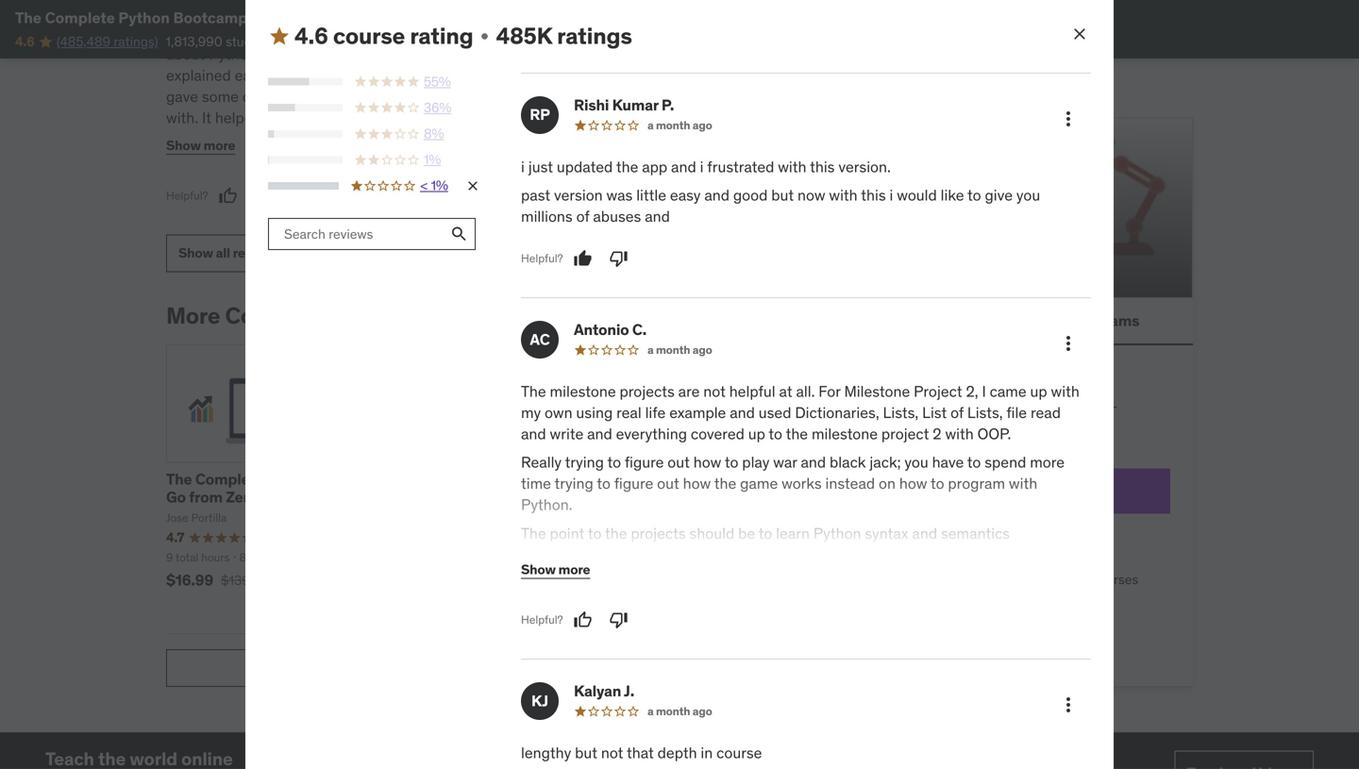 Task type: describe. For each thing, give the bounding box(es) containing it.
started
[[277, 45, 325, 64]]

with down spend
[[1009, 474, 1037, 493]]

2 lists, from the left
[[967, 403, 1003, 422]]

1 horizontal spatial some
[[339, 108, 376, 127]]

how down the covered
[[693, 453, 721, 472]]

additional actions for review by antonio c. image
[[1057, 332, 1080, 355]]

1,813,990 students
[[166, 33, 278, 50]]

0 vertical spatial 1%
[[424, 151, 441, 168]]

how up more!
[[683, 474, 711, 493]]

0 vertical spatial bootcamp
[[173, 8, 248, 27]]

python for data science and machine learning bootcamp
[[391, 469, 592, 507]]

1 horizontal spatial show more button
[[521, 551, 590, 589]]

finished
[[645, 45, 699, 64]]

1 vertical spatial for
[[925, 537, 944, 554]]

knowing
[[424, 23, 481, 43]]

bootcamp: for gpt,
[[617, 488, 694, 507]]

python up scratch
[[400, 8, 452, 27]]

0 vertical spatial it
[[264, 45, 273, 64]]

and up easy at the top of page
[[671, 157, 696, 176]]

organization.
[[895, 436, 971, 453]]

mark review by rishi kumar p. as unhelpful image
[[609, 249, 628, 268]]

1 vertical spatial courses
[[1092, 571, 1139, 588]]

is
[[705, 23, 716, 43]]

lengthy
[[521, 743, 571, 763]]

j.
[[624, 681, 634, 701]]

to left gain
[[289, 108, 303, 127]]

and inside subscribe to this course and 25,000+ top‑rated udemy courses for your organization.
[[1040, 399, 1062, 416]]

83 lectures
[[239, 550, 296, 565]]

read
[[1031, 403, 1061, 422]]

jose inside the complete sql bootcamp: go from zero to hero jose portilla
[[166, 511, 188, 525]]

frustrated
[[707, 157, 774, 176]]

great
[[775, 45, 810, 64]]

for
[[681, 66, 711, 85]]

projects inside this course was really helpful to me in knowing about python. it started from scratch and explained each and every steps in detail. it also gave some of the interesting projects to work with. it helped me to gain some reasonable programming skill in python as a beginner.
[[361, 87, 416, 106]]

more down point
[[558, 561, 590, 578]]

to down everything
[[607, 453, 621, 472]]

like
[[941, 186, 964, 205]]

bootcamp inside python for data science and machine learning bootcamp
[[519, 488, 592, 507]]

lengthy but not that depth in course
[[521, 743, 762, 763]]

now
[[798, 186, 825, 205]]

science
[[504, 469, 560, 489]]

to left play
[[725, 453, 739, 472]]

1 vertical spatial trying
[[555, 474, 594, 493]]

bootcamp: for hero
[[299, 469, 376, 489]]

python for data science and machine learning bootcamp link
[[391, 469, 592, 507]]

mark review by sivasubramanian as unhelpful image
[[254, 186, 273, 205]]

but inside i just updated the app and i frustrated with this version. past version was little easy and good but now with this i would like to give you millions of abuses and
[[771, 186, 794, 205]]

students
[[226, 33, 278, 50]]

485k
[[496, 22, 552, 50]]

teams
[[1094, 311, 1139, 330]]

2 jose from the left
[[617, 511, 639, 525]]

abuses
[[593, 207, 641, 226]]

and down little
[[645, 207, 670, 226]]

antonio c.
[[574, 320, 647, 339]]

ago for rishi kumar p.
[[693, 118, 712, 132]]

rating
[[410, 22, 473, 50]]

1 horizontal spatial me
[[383, 23, 404, 43]]

the for the milestone projects are not helpful at all. for milestone project 2, i came up with my own using real life example and used dictionaries, lists, list of lists, file read and write and everything covered up to the milestone project 2 with oop. really trying to figure out how to play war and black jack; you have to spend more time trying to figure out how the game works instead on how to program with python. the point to the projects should be to learn python syntax and semantics
[[521, 382, 546, 401]]

that
[[627, 743, 654, 763]]

millions
[[521, 207, 573, 226]]

kumar
[[612, 95, 658, 114]]

from inside this course was really helpful to me in knowing about python. it started from scratch and explained each and every steps in detail. it also gave some of the interesting projects to work with. it helped me to gain some reasonable programming skill in python as a beginner.
[[329, 45, 361, 64]]

report
[[455, 659, 498, 676]]

with.
[[166, 108, 198, 127]]

course inside subscribe to this course and 25,000+ top‑rated udemy courses for your organization.
[[997, 399, 1037, 416]]

Search reviews text field
[[268, 218, 444, 250]]

of inside this course was really helpful to me in knowing about python. it started from scratch and explained each and every steps in detail. it also gave some of the interesting projects to work with. it helped me to gain some reasonable programming skill in python as a beginner.
[[242, 87, 256, 106]]

2 horizontal spatial i
[[890, 186, 893, 205]]

using
[[576, 403, 613, 422]]

you inside the milestone projects are not helpful at all. for milestone project 2, i came up with my own using real life example and used dictionaries, lists, list of lists, file read and write and everything covered up to the milestone project 2 with oop. really trying to figure out how to play war and black jack; you have to spend more time trying to figure out how the game works instead on how to program with python. the point to the projects should be to learn python syntax and semantics
[[905, 453, 928, 472]]

$16.99
[[166, 571, 213, 590]]

<
[[420, 177, 428, 194]]

hours
[[201, 550, 230, 565]]

helpful inside the milestone projects are not helpful at all. for milestone project 2, i came up with my own using real life example and used dictionaries, lists, list of lists, file read and write and everything covered up to the milestone project 2 with oop. really trying to figure out how to play war and black jack; you have to spend more time trying to figure out how the game works instead on how to program with python. the point to the projects should be to learn python syntax and semantics
[[729, 382, 775, 401]]

1 vertical spatial xsmall image
[[895, 537, 910, 555]]

work
[[437, 87, 470, 106]]

this up now
[[810, 157, 835, 176]]

ratings)
[[114, 33, 158, 50]]

1 horizontal spatial hero
[[346, 8, 380, 27]]

1 vertical spatial 25,000+
[[925, 571, 977, 588]]

milestone
[[844, 382, 910, 401]]

for inside python for data science and machine learning bootcamp
[[445, 469, 465, 489]]

would
[[897, 186, 937, 205]]

additional actions for review by kalyan j. image
[[1057, 694, 1080, 716]]

1 vertical spatial out
[[657, 474, 679, 493]]

this down the version. on the right top of page
[[861, 186, 886, 205]]

0 horizontal spatial it
[[202, 108, 211, 127]]

udemy business image
[[895, 368, 1028, 391]]

and right syntax
[[912, 524, 937, 543]]

the for the complete python bootcamp from zero to hero in python
[[15, 8, 42, 27]]

month for kalyan j.
[[656, 704, 690, 719]]

more inside the milestone projects are not helpful at all. for milestone project 2, i came up with my own using real life example and used dictionaries, lists, list of lists, file read and write and everything covered up to the milestone project 2 with oop. really trying to figure out how to play war and black jack; you have to spend more time trying to figure out how the game works instead on how to program with python. the point to the projects should be to learn python syntax and semantics
[[1030, 453, 1065, 472]]

1 vertical spatial udemy
[[986, 481, 1036, 501]]

1 vertical spatial milestone
[[812, 424, 878, 443]]

1 horizontal spatial up
[[1030, 382, 1047, 401]]

ratings
[[557, 22, 632, 50]]

for teams of 5 or more users
[[925, 537, 1093, 554]]

write
[[550, 424, 584, 443]]

python inside this course was really helpful to me in knowing about python. it started from scratch and explained each and every steps in detail. it also gave some of the interesting projects to work with. it helped me to gain some reasonable programming skill in python as a beginner.
[[307, 129, 354, 148]]

1 horizontal spatial i
[[700, 157, 704, 176]]

how right on
[[899, 474, 927, 493]]

complete for python
[[45, 8, 115, 27]]

and up detail.
[[418, 45, 443, 64]]

used
[[759, 403, 791, 422]]

0 vertical spatial milestone
[[550, 382, 616, 401]]

of left 5
[[987, 537, 998, 554]]

detail.
[[396, 66, 437, 85]]

1 vertical spatial projects
[[620, 382, 675, 401]]

this inside subscribe to this course and 25,000+ top‑rated udemy courses for your organization.
[[972, 399, 994, 416]]

to right point
[[588, 524, 602, 543]]

ac
[[530, 330, 550, 349]]

a down 'kumar'
[[647, 118, 654, 132]]

0 vertical spatial trying
[[565, 453, 604, 472]]

137092 reviews element
[[484, 530, 530, 546]]

1 lists, from the left
[[883, 403, 919, 422]]

to inside subscribe to this course and 25,000+ top‑rated udemy courses for your organization.
[[957, 399, 969, 416]]

python inside i am a medico, a doctor. this is my first python learning bootcamp. finished this with a great confidence. thank you for excellent teaching.
[[774, 23, 822, 43]]

works
[[782, 474, 822, 493]]

syntax
[[865, 524, 908, 543]]

9 total hours
[[166, 550, 230, 565]]

updated
[[557, 157, 613, 176]]

1 vertical spatial it
[[441, 66, 450, 85]]

1 horizontal spatial zero
[[291, 8, 324, 27]]

a up lengthy but not that depth in course in the bottom of the page
[[647, 704, 654, 719]]

fresh
[[980, 571, 1010, 588]]

programming
[[166, 129, 257, 148]]

life
[[645, 403, 666, 422]]

with right now
[[829, 186, 858, 205]]

2,
[[966, 382, 978, 401]]

course up "steps"
[[333, 22, 405, 50]]

excellent
[[715, 66, 799, 85]]

0 horizontal spatial show more
[[166, 137, 235, 154]]

and down using
[[587, 424, 612, 443]]

confidence.
[[512, 66, 590, 85]]

you inside i just updated the app and i frustrated with this version. past version was little easy and good but now with this i would like to give you millions of abuses and
[[1016, 186, 1040, 205]]

0 horizontal spatial show more button
[[166, 127, 235, 165]]

kj
[[531, 691, 548, 711]]

to inside i just updated the app and i frustrated with this version. past version was little easy and good but now with this i would like to give you millions of abuses and
[[968, 186, 981, 205]]

play
[[742, 453, 770, 472]]

36%
[[424, 99, 451, 116]]

really
[[277, 23, 313, 43]]

past
[[521, 186, 550, 205]]

at
[[779, 382, 792, 401]]

from inside the complete sql bootcamp: go from zero to hero jose portilla
[[189, 488, 223, 507]]

and down started
[[271, 66, 296, 85]]

this inside this course was really helpful to me in knowing about python. it started from scratch and explained each and every steps in detail. it also gave some of the interesting projects to work with. it helped me to gain some reasonable programming skill in python as a beginner.
[[166, 23, 194, 43]]

1 vertical spatial 1%
[[431, 177, 448, 194]]

25,000+ inside subscribe to this course and 25,000+ top‑rated udemy courses for your organization.
[[1065, 399, 1117, 416]]

(485,489
[[57, 33, 110, 50]]

i just updated the app and i frustrated with this version. past version was little easy and good but now with this i would like to give you millions of abuses and
[[521, 157, 1040, 226]]

mark review by antonio c. as helpful image
[[573, 611, 592, 630]]

0 horizontal spatial not
[[601, 743, 623, 763]]

am
[[519, 23, 540, 43]]

python. inside this course was really helpful to me in knowing about python. it started from scratch and explained each and every steps in detail. it also gave some of the interesting projects to work with. it helped me to gain some reasonable programming skill in python as a beginner.
[[209, 45, 260, 64]]

1 vertical spatial up
[[748, 424, 765, 443]]

show inside dialog
[[521, 561, 556, 578]]

lectures for 165 lectures
[[492, 550, 532, 565]]

use
[[757, 488, 782, 507]]

and up works
[[801, 453, 826, 472]]

scratch
[[364, 45, 414, 64]]

and up the really
[[521, 424, 546, 443]]

was inside i just updated the app and i frustrated with this version. past version was little easy and good but now with this i would like to give you millions of abuses and
[[606, 186, 633, 205]]

example
[[669, 403, 726, 422]]

< 1% button
[[268, 177, 480, 195]]

i inside the milestone projects are not helpful at all. for milestone project 2, i came up with my own using real life example and used dictionaries, lists, list of lists, file read and write and everything covered up to the milestone project 2 with oop. really trying to figure out how to play war and black jack; you have to spend more time trying to figure out how the game works instead on how to program with python. the point to the projects should be to learn python syntax and semantics
[[982, 382, 986, 401]]

total
[[176, 550, 199, 565]]

covered
[[691, 424, 745, 443]]

and inside python for data science and machine learning bootcamp
[[563, 469, 590, 489]]

point
[[550, 524, 585, 543]]

9
[[166, 550, 173, 565]]

teams button
[[1041, 298, 1193, 344]]

1 vertical spatial figure
[[614, 474, 653, 493]]

app
[[642, 157, 667, 176]]

0 horizontal spatial me
[[265, 108, 286, 127]]

xsmall image inside < 1% button
[[465, 178, 480, 193]]

beginner.
[[389, 129, 451, 148]]

python inside python for data science and machine learning bootcamp
[[391, 469, 442, 489]]

(137,092)
[[484, 530, 530, 545]]

month for rishi kumar p.
[[656, 118, 690, 132]]

to left openai
[[597, 474, 611, 493]]

helpful inside this course was really helpful to me in knowing about python. it started from scratch and explained each and every steps in detail. it also gave some of the interesting projects to work with. it helped me to gain some reasonable programming skill in python as a beginner.
[[316, 23, 363, 43]]

0 horizontal spatial i
[[521, 157, 525, 176]]

to right really
[[327, 8, 342, 27]]

with up read
[[1051, 382, 1080, 401]]

the down used
[[786, 424, 808, 443]]

this inside i am a medico, a doctor. this is my first python learning bootcamp. finished this with a great confidence. thank you for excellent teaching.
[[674, 23, 702, 43]]

time
[[521, 474, 551, 493]]

more right or at the bottom
[[1027, 537, 1058, 554]]

to inside the complete sql bootcamp: go from zero to hero jose portilla
[[261, 488, 275, 507]]



Task type: vqa. For each thing, say whether or not it's contained in the screenshot.
users
yes



Task type: locate. For each thing, give the bounding box(es) containing it.
1 horizontal spatial bootcamp
[[519, 488, 592, 507]]

projects up life
[[620, 382, 675, 401]]

good
[[733, 186, 768, 205]]

0 vertical spatial out
[[668, 453, 690, 472]]

as
[[358, 129, 373, 148]]

it up the programming
[[202, 108, 211, 127]]

1 vertical spatial my
[[521, 403, 541, 422]]

dialog
[[245, 0, 1114, 769]]

0 horizontal spatial bootcamp:
[[299, 469, 376, 489]]

the right point
[[605, 524, 627, 543]]

course inside this course was really helpful to me in knowing about python. it started from scratch and explained each and every steps in detail. it also gave some of the interesting projects to work with. it helped me to gain some reasonable programming skill in python as a beginner.
[[198, 23, 243, 43]]

helpful up started
[[316, 23, 363, 43]]

show inside button
[[178, 244, 213, 261]]

1 vertical spatial i
[[982, 382, 986, 401]]

this
[[166, 23, 194, 43], [674, 23, 702, 43]]

1 horizontal spatial lists,
[[967, 403, 1003, 422]]

courses down came
[[999, 417, 1045, 434]]

with right 2
[[945, 424, 974, 443]]

1 horizontal spatial xsmall image
[[895, 537, 910, 555]]

jose down openai
[[617, 511, 639, 525]]

helpful? left mark review by sivasubramanian as helpful "icon"
[[166, 188, 208, 203]]

this course was really helpful to me in knowing about python. it started from scratch and explained each and every steps in detail. it also gave some of the interesting projects to work with. it helped me to gain some reasonable programming skill in python as a beginner.
[[166, 23, 481, 148]]

0 vertical spatial not
[[703, 382, 726, 401]]

additional actions for review by rishi kumar p. image
[[1057, 107, 1080, 130]]

month for antonio c.
[[656, 343, 690, 357]]

bootcamp: inside the complete sql bootcamp: go from zero to hero jose portilla
[[299, 469, 376, 489]]

1 vertical spatial helpful
[[729, 382, 775, 401]]

some up helped
[[202, 87, 239, 106]]

the
[[259, 87, 281, 106], [616, 157, 638, 176], [786, 424, 808, 443], [714, 474, 736, 493], [605, 524, 627, 543]]

the down each
[[259, 87, 281, 106]]

bootcamp
[[173, 8, 248, 27], [519, 488, 592, 507]]

bootcamp up 1,813,990 students
[[173, 8, 248, 27]]

1 vertical spatial ago
[[693, 343, 712, 357]]

doctor.
[[624, 23, 671, 43]]

1 horizontal spatial python.
[[521, 495, 572, 514]]

helpful
[[316, 23, 363, 43], [729, 382, 775, 401]]

the complete sql bootcamp: go from zero to hero link
[[166, 469, 376, 507]]

complete
[[45, 8, 115, 27], [195, 469, 264, 489]]

1,813,990
[[166, 33, 222, 50]]

milestone down dictionaries,
[[812, 424, 878, 443]]

mark review by aditya s. as helpful image
[[564, 129, 583, 148]]

2 ago from the top
[[693, 343, 712, 357]]

up down used
[[748, 424, 765, 443]]

but
[[771, 186, 794, 205], [575, 743, 597, 763]]

(2,068)
[[709, 530, 745, 545]]

abuse
[[500, 659, 537, 676]]

2 this from the left
[[674, 23, 702, 43]]

udemy inside subscribe to this course and 25,000+ top‑rated udemy courses for your organization.
[[954, 417, 996, 434]]

0 horizontal spatial xsmall image
[[465, 178, 480, 193]]

more up 'try udemy business' on the bottom right of page
[[1030, 453, 1065, 472]]

figure up 'gpt,'
[[614, 474, 653, 493]]

give
[[985, 186, 1013, 205]]

gain
[[307, 108, 336, 127]]

this up about at the left
[[166, 23, 194, 43]]

165 lectures
[[471, 550, 532, 565]]

version.
[[838, 157, 891, 176]]

4.7 up 9
[[166, 529, 184, 546]]

a inside this course was really helpful to me in knowing about python. it started from scratch and explained each and every steps in detail. it also gave some of the interesting projects to work with. it helped me to gain some reasonable programming skill in python as a beginner.
[[377, 129, 385, 148]]

my inside the milestone projects are not helpful at all. for milestone project 2, i came up with my own using real life example and used dictionaries, lists, list of lists, file read and write and everything covered up to the milestone project 2 with oop. really trying to figure out how to play war and black jack; you have to spend more time trying to figure out how the game works instead on how to program with python. the point to the projects should be to learn python syntax and semantics
[[521, 403, 541, 422]]

1 lectures from the left
[[256, 550, 296, 565]]

of inside i just updated the app and i frustrated with this version. past version was little easy and good but now with this i would like to give you millions of abuses and
[[576, 207, 589, 226]]

1 horizontal spatial my
[[720, 23, 740, 43]]

and right easy at the top of page
[[704, 186, 730, 205]]

helpful? for mark review by sivasubramanian as helpful "icon"
[[166, 188, 208, 203]]

2 vertical spatial show
[[521, 561, 556, 578]]

0 horizontal spatial hero
[[279, 488, 312, 507]]

or
[[1012, 537, 1024, 554]]

antonio
[[574, 320, 629, 339]]

0 vertical spatial figure
[[625, 453, 664, 472]]

a up bootcamp.
[[612, 23, 620, 43]]

bootcamp: right sql
[[299, 469, 376, 489]]

a month ago for rishi kumar p.
[[647, 118, 712, 132]]

projects down detail.
[[361, 87, 416, 106]]

0 horizontal spatial helpful
[[316, 23, 363, 43]]

4.6 for 4.6
[[15, 33, 35, 50]]

0 horizontal spatial my
[[521, 403, 541, 422]]

to left use
[[739, 488, 754, 507]]

1 horizontal spatial bootcamp:
[[617, 488, 694, 507]]

in inside dialog
[[701, 743, 713, 763]]

0 horizontal spatial for
[[819, 382, 841, 401]]

0 vertical spatial show
[[166, 137, 201, 154]]

0 vertical spatial up
[[1030, 382, 1047, 401]]

helpful? for mark review by antonio c. as helpful icon on the left bottom of the page
[[521, 613, 563, 627]]

complete inside the complete sql bootcamp: go from zero to hero jose portilla
[[195, 469, 264, 489]]

0 vertical spatial was
[[247, 23, 273, 43]]

me up scratch
[[383, 23, 404, 43]]

of down version
[[576, 207, 589, 226]]

more courses by
[[166, 301, 347, 330]]

8% button
[[268, 125, 480, 143]]

learn
[[697, 488, 736, 507]]

on
[[879, 474, 896, 493]]

to up program
[[967, 453, 981, 472]]

not right are
[[703, 382, 726, 401]]

all
[[216, 244, 230, 261]]

milestone up using
[[550, 382, 616, 401]]

55% button
[[268, 72, 480, 91]]

2068 reviews element
[[709, 530, 745, 546]]

lectures for 83 lectures
[[256, 550, 296, 565]]

for inside the milestone projects are not helpful at all. for milestone project 2, i came up with my own using real life example and used dictionaries, lists, list of lists, file read and write and everything covered up to the milestone project 2 with oop. really trying to figure out how to play war and black jack; you have to spend more time trying to figure out how the game works instead on how to program with python. the point to the projects should be to learn python syntax and semantics
[[819, 382, 841, 401]]

0 vertical spatial a month ago
[[647, 118, 712, 132]]

game
[[740, 474, 778, 493]]

the left app
[[616, 157, 638, 176]]

0 vertical spatial ago
[[693, 118, 712, 132]]

python inside the milestone projects are not helpful at all. for milestone project 2, i came up with my own using real life example and used dictionaries, lists, list of lists, file read and write and everything covered up to the milestone project 2 with oop. really trying to figure out how to play war and black jack; you have to spend more time trying to figure out how the game works instead on how to program with python. the point to the projects should be to learn python syntax and semantics
[[813, 524, 861, 543]]

0 vertical spatial some
[[202, 87, 239, 106]]

2 vertical spatial projects
[[631, 524, 686, 543]]

0 horizontal spatial lists,
[[883, 403, 919, 422]]

python. up each
[[209, 45, 260, 64]]

1 4.7 from the left
[[166, 529, 184, 546]]

semantics
[[941, 524, 1010, 543]]

1 vertical spatial was
[[606, 186, 633, 205]]

0 horizontal spatial python.
[[209, 45, 260, 64]]

of inside the milestone projects are not helpful at all. for milestone project 2, i came up with my own using real life example and used dictionaries, lists, list of lists, file read and write and everything covered up to the milestone project 2 with oop. really trying to figure out how to play war and black jack; you have to spend more time trying to figure out how the game works instead on how to program with python. the point to the projects should be to learn python syntax and semantics
[[951, 403, 964, 422]]

helpful? for undo mark review by rishi kumar p. as helpful icon
[[521, 251, 563, 266]]

steps
[[340, 66, 377, 85]]

a month ago for antonio c.
[[647, 343, 712, 357]]

4.6 left (485,489
[[15, 33, 35, 50]]

0 horizontal spatial courses
[[999, 417, 1045, 434]]

0 horizontal spatial some
[[202, 87, 239, 106]]

i inside i am a medico, a doctor. this is my first python learning bootcamp. finished this with a great confidence. thank you for excellent teaching.
[[512, 23, 516, 43]]

0 vertical spatial for
[[1049, 417, 1065, 434]]

1 vertical spatial a month ago
[[647, 343, 712, 357]]

ago for kalyan j.
[[693, 704, 712, 719]]

0 vertical spatial xsmall image
[[465, 178, 480, 193]]

0 horizontal spatial bootcamp
[[173, 8, 248, 27]]

dialog containing 4.6 course rating
[[245, 0, 1114, 769]]

1 horizontal spatial helpful
[[729, 382, 775, 401]]

the left the "game"
[[714, 474, 736, 493]]

1 horizontal spatial show more
[[521, 561, 590, 578]]

helpful? left undo mark review by rishi kumar p. as helpful icon
[[521, 251, 563, 266]]

0 vertical spatial courses
[[999, 417, 1045, 434]]

1 vertical spatial show more button
[[521, 551, 590, 589]]

python. inside the milestone projects are not helpful at all. for milestone project 2, i came up with my own using real life example and used dictionaries, lists, list of lists, file read and write and everything covered up to the milestone project 2 with oop. really trying to figure out how to play war and black jack; you have to spend more time trying to figure out how the game works instead on how to program with python. the point to the projects should be to learn python syntax and semantics
[[521, 495, 572, 514]]

figure down everything
[[625, 453, 664, 472]]

course right depth
[[717, 743, 762, 763]]

gpt,
[[617, 506, 649, 525]]

me
[[383, 23, 404, 43], [265, 108, 286, 127]]

1 horizontal spatial from
[[329, 45, 361, 64]]

0 horizontal spatial complete
[[45, 8, 115, 27]]

4.6 for 4.6 course rating
[[294, 22, 328, 50]]

1 ago from the top
[[693, 118, 712, 132]]

in-
[[1025, 571, 1041, 588]]

0 vertical spatial show more
[[166, 137, 235, 154]]

was inside this course was really helpful to me in knowing about python. it started from scratch and explained each and every steps in detail. it also gave some of the interesting projects to work with. it helped me to gain some reasonable programming skill in python as a beginner.
[[247, 23, 273, 43]]

2 a month ago from the top
[[647, 343, 712, 357]]

learning
[[454, 488, 516, 507]]

0 vertical spatial month
[[656, 118, 690, 132]]

this inside i am a medico, a doctor. this is my first python learning bootcamp. finished this with a great confidence. thank you for excellent teaching.
[[702, 45, 727, 64]]

bootcamp.
[[570, 45, 642, 64]]

more down helped
[[204, 137, 235, 154]]

1 horizontal spatial you
[[1016, 186, 1040, 205]]

the inside i just updated the app and i frustrated with this version. past version was little easy and good but now with this i would like to give you millions of abuses and
[[616, 157, 638, 176]]

1 vertical spatial not
[[601, 743, 623, 763]]

jose portilla
[[617, 511, 677, 525]]

really
[[521, 453, 562, 472]]

from
[[251, 8, 288, 27]]

skill
[[261, 129, 287, 148]]

0 horizontal spatial for
[[445, 469, 465, 489]]

0 vertical spatial projects
[[361, 87, 416, 106]]

1 vertical spatial but
[[575, 743, 597, 763]]

0 horizontal spatial 25,000+
[[925, 571, 977, 588]]

and up the covered
[[730, 403, 755, 422]]

ago down for
[[693, 118, 712, 132]]

and
[[418, 45, 443, 64], [271, 66, 296, 85], [671, 157, 696, 176], [704, 186, 730, 205], [645, 207, 670, 226], [1040, 399, 1062, 416], [730, 403, 755, 422], [521, 424, 546, 443], [587, 424, 612, 443], [801, 453, 826, 472], [563, 469, 590, 489], [652, 506, 679, 525], [912, 524, 937, 543]]

python up great
[[774, 23, 822, 43]]

lists, up project
[[883, 403, 919, 422]]

try udemy business
[[962, 481, 1103, 501]]

0 vertical spatial for
[[819, 382, 841, 401]]

i left just
[[521, 157, 525, 176]]

1 horizontal spatial 4.6
[[294, 22, 328, 50]]

was up abuses
[[606, 186, 633, 205]]

course up oop.
[[997, 399, 1037, 416]]

a right am
[[544, 23, 552, 43]]

ago for antonio c.
[[693, 343, 712, 357]]

1 horizontal spatial it
[[264, 45, 273, 64]]

&
[[1013, 571, 1021, 588]]

helpful? for 'mark review by aditya s. as helpful' icon
[[512, 131, 554, 146]]

course up about at the left
[[198, 23, 243, 43]]

a month ago for kalyan j.
[[647, 704, 712, 719]]

python up ratings) on the top
[[118, 8, 170, 27]]

of
[[242, 87, 256, 106], [576, 207, 589, 226], [951, 403, 964, 422], [987, 537, 998, 554]]

0 horizontal spatial jose
[[166, 511, 188, 525]]

1% down beginner.
[[424, 151, 441, 168]]

rishi kumar p.
[[574, 95, 674, 114]]

0 horizontal spatial was
[[247, 23, 273, 43]]

with inside i am a medico, a doctor. this is my first python learning bootcamp. finished this with a great confidence. thank you for excellent teaching.
[[731, 45, 759, 64]]

python down gain
[[307, 129, 354, 148]]

udemy down 2, at the right
[[954, 417, 996, 434]]

0 horizontal spatial zero
[[226, 488, 258, 507]]

a up life
[[647, 343, 654, 357]]

to up scratch
[[366, 23, 380, 43]]

2 4.7 from the left
[[617, 529, 635, 546]]

instead
[[825, 474, 875, 493]]

xsmall image
[[477, 29, 492, 44]]

how
[[693, 453, 721, 472], [683, 474, 711, 493], [899, 474, 927, 493]]

complete left sql
[[195, 469, 264, 489]]

helpful?
[[512, 131, 554, 146], [166, 188, 208, 203], [521, 251, 563, 266], [521, 613, 563, 627]]

udemy
[[954, 417, 996, 434], [986, 481, 1036, 501]]

it
[[264, 45, 273, 64], [441, 66, 450, 85], [202, 108, 211, 127]]

udemy down spend
[[986, 481, 1036, 501]]

1 vertical spatial bootcamp
[[519, 488, 592, 507]]

python left data
[[391, 469, 442, 489]]

courses inside subscribe to this course and 25,000+ top‑rated udemy courses for your organization.
[[999, 417, 1045, 434]]

try udemy business link
[[895, 469, 1170, 514]]

c.
[[632, 320, 647, 339]]

0 horizontal spatial 4.7
[[166, 529, 184, 546]]

not inside the milestone projects are not helpful at all. for milestone project 2, i came up with my own using real life example and used dictionaries, lists, list of lists, file read and write and everything covered up to the milestone project 2 with oop. really trying to figure out how to play war and black jack; you have to spend more time trying to figure out how the game works instead on how to program with python. the point to the projects should be to learn python syntax and semantics
[[703, 382, 726, 401]]

i
[[512, 23, 516, 43], [982, 382, 986, 401]]

hero
[[346, 8, 380, 27], [279, 488, 312, 507]]

1% right < at the left of page
[[431, 177, 448, 194]]

0 vertical spatial show more button
[[166, 127, 235, 165]]

figure
[[625, 453, 664, 472], [614, 474, 653, 493]]

submit search image
[[450, 224, 469, 243]]

medium image
[[268, 25, 291, 48]]

3 month from the top
[[656, 704, 690, 719]]

25,000+ up your at the right of the page
[[1065, 399, 1117, 416]]

my inside i am a medico, a doctor. this is my first python learning bootcamp. finished this with a great confidence. thank you for excellent teaching.
[[720, 23, 740, 43]]

1 horizontal spatial but
[[771, 186, 794, 205]]

close modal image
[[1070, 25, 1089, 43]]

more
[[166, 301, 220, 330]]

python inside openai python api bootcamp: learn to use ai, gpt, and more!
[[672, 469, 723, 489]]

0 vertical spatial python.
[[209, 45, 260, 64]]

to
[[327, 8, 342, 27], [366, 23, 380, 43], [419, 87, 433, 106], [289, 108, 303, 127], [968, 186, 981, 205], [957, 399, 969, 416], [769, 424, 782, 443], [607, 453, 621, 472], [725, 453, 739, 472], [967, 453, 981, 472], [597, 474, 611, 493], [931, 474, 944, 493], [261, 488, 275, 507], [739, 488, 754, 507], [588, 524, 602, 543], [759, 524, 772, 543]]

undo mark review by rishi kumar p. as helpful image
[[573, 249, 592, 268]]

2 portilla from the left
[[642, 511, 677, 525]]

complete for sql
[[195, 469, 264, 489]]

to inside openai python api bootcamp: learn to use ai, gpt, and more!
[[739, 488, 754, 507]]

real
[[616, 403, 642, 422]]

and right the really
[[563, 469, 590, 489]]

the inside the complete sql bootcamp: go from zero to hero jose portilla
[[166, 469, 192, 489]]

for inside subscribe to this course and 25,000+ top‑rated udemy courses for your organization.
[[1049, 417, 1065, 434]]

you down organization.
[[905, 453, 928, 472]]

the inside this course was really helpful to me in knowing about python. it started from scratch and explained each and every steps in detail. it also gave some of the interesting projects to work with. it helped me to gain some reasonable programming skill in python as a beginner.
[[259, 87, 281, 106]]

mark review by sivasubramanian as helpful image
[[219, 186, 237, 205]]

a down the first
[[763, 45, 771, 64]]

0 vertical spatial me
[[383, 23, 404, 43]]

month down p.
[[656, 118, 690, 132]]

helpful up used
[[729, 382, 775, 401]]

month up are
[[656, 343, 690, 357]]

2 vertical spatial it
[[202, 108, 211, 127]]

1 jose from the left
[[166, 511, 188, 525]]

show down 'with.'
[[166, 137, 201, 154]]

the complete sql bootcamp: go from zero to hero jose portilla
[[166, 469, 376, 525]]

more
[[204, 137, 235, 154], [1030, 453, 1065, 472], [1027, 537, 1058, 554], [558, 561, 590, 578]]

1 vertical spatial python.
[[521, 495, 572, 514]]

1 vertical spatial zero
[[226, 488, 258, 507]]

1 month from the top
[[656, 118, 690, 132]]

some up as
[[339, 108, 376, 127]]

mark review by antonio c. as unhelpful image
[[609, 611, 628, 630]]

be
[[738, 524, 755, 543]]

hero inside the complete sql bootcamp: go from zero to hero jose portilla
[[279, 488, 312, 507]]

trying right time
[[555, 474, 594, 493]]

2 month from the top
[[656, 343, 690, 357]]

0 vertical spatial complete
[[45, 8, 115, 27]]

1 vertical spatial complete
[[195, 469, 264, 489]]

lists, up oop.
[[967, 403, 1003, 422]]

1 a month ago from the top
[[647, 118, 712, 132]]

1 portilla from the left
[[191, 511, 227, 525]]

i right 2, at the right
[[982, 382, 986, 401]]

demand
[[1041, 571, 1089, 588]]

list
[[922, 403, 947, 422]]

0 vertical spatial helpful
[[316, 23, 363, 43]]

1 horizontal spatial 25,000+
[[1065, 399, 1117, 416]]

try
[[962, 481, 983, 501]]

zero inside the complete sql bootcamp: go from zero to hero jose portilla
[[226, 488, 258, 507]]

0 vertical spatial from
[[329, 45, 361, 64]]

show more down point
[[521, 561, 590, 578]]

python right learn
[[813, 524, 861, 543]]

3 ago from the top
[[693, 704, 712, 719]]

to down used
[[769, 424, 782, 443]]

with
[[731, 45, 759, 64], [778, 157, 807, 176], [829, 186, 858, 205], [1051, 382, 1080, 401], [945, 424, 974, 443], [1009, 474, 1037, 493]]

easy
[[670, 186, 701, 205]]

1 horizontal spatial not
[[703, 382, 726, 401]]

with up now
[[778, 157, 807, 176]]

to down have
[[931, 474, 944, 493]]

0 horizontal spatial up
[[748, 424, 765, 443]]

helpful? down rp
[[512, 131, 554, 146]]

depth
[[658, 743, 697, 763]]

to right the like
[[968, 186, 981, 205]]

to right "be" at the bottom right of page
[[759, 524, 772, 543]]

not
[[703, 382, 726, 401], [601, 743, 623, 763]]

xsmall image right the < 1%
[[465, 178, 480, 193]]

1 horizontal spatial for
[[925, 537, 944, 554]]

up
[[1030, 382, 1047, 401], [748, 424, 765, 443]]

lectures down "137092 reviews" element
[[492, 550, 532, 565]]

python. down time
[[521, 495, 572, 514]]

xsmall image
[[465, 178, 480, 193], [895, 537, 910, 555]]

1 vertical spatial show
[[178, 244, 213, 261]]

dictionaries,
[[795, 403, 879, 422]]

this left is
[[674, 23, 702, 43]]

black
[[830, 453, 866, 472]]

openai python api bootcamp: learn to use ai, gpt, and more! link
[[617, 469, 818, 525]]

hero up 83 lectures
[[279, 488, 312, 507]]

milestone
[[550, 382, 616, 401], [812, 424, 878, 443]]

0 horizontal spatial you
[[905, 453, 928, 472]]

mark review by aditya s. as unhelpful image
[[600, 129, 619, 148]]

the for the complete sql bootcamp: go from zero to hero jose portilla
[[166, 469, 192, 489]]

file
[[1007, 403, 1027, 422]]

learn
[[776, 524, 810, 543]]

report abuse
[[455, 659, 537, 676]]

for left data
[[445, 469, 465, 489]]

but left now
[[771, 186, 794, 205]]

thank
[[593, 66, 643, 85]]

2
[[933, 424, 942, 443]]

portilla inside the complete sql bootcamp: go from zero to hero jose portilla
[[191, 511, 227, 525]]

you
[[647, 66, 677, 85]]

rp
[[530, 105, 550, 124]]

it left also
[[441, 66, 450, 85]]

1 vertical spatial some
[[339, 108, 376, 127]]

1 this from the left
[[166, 23, 194, 43]]

3 a month ago from the top
[[647, 704, 712, 719]]

0 horizontal spatial 4.6
[[15, 33, 35, 50]]

bootcamp: inside openai python api bootcamp: learn to use ai, gpt, and more!
[[617, 488, 694, 507]]

0 vertical spatial hero
[[346, 8, 380, 27]]

a right as
[[377, 129, 385, 148]]

to up reasonable
[[419, 87, 433, 106]]

by
[[317, 301, 342, 330]]

are
[[678, 382, 700, 401]]

0 horizontal spatial from
[[189, 488, 223, 507]]

2 lectures from the left
[[492, 550, 532, 565]]

learning
[[512, 45, 566, 64]]

and inside openai python api bootcamp: learn to use ai, gpt, and more!
[[652, 506, 679, 525]]

1 vertical spatial hero
[[279, 488, 312, 507]]

0 vertical spatial zero
[[291, 8, 324, 27]]

program
[[948, 474, 1005, 493]]

0 horizontal spatial milestone
[[550, 382, 616, 401]]

sql
[[267, 469, 296, 489]]

rishi
[[574, 95, 609, 114]]

with up excellent on the top right of the page
[[731, 45, 759, 64]]

1 horizontal spatial i
[[982, 382, 986, 401]]

complete up (485,489
[[45, 8, 115, 27]]

$139.99
[[221, 572, 269, 589]]



